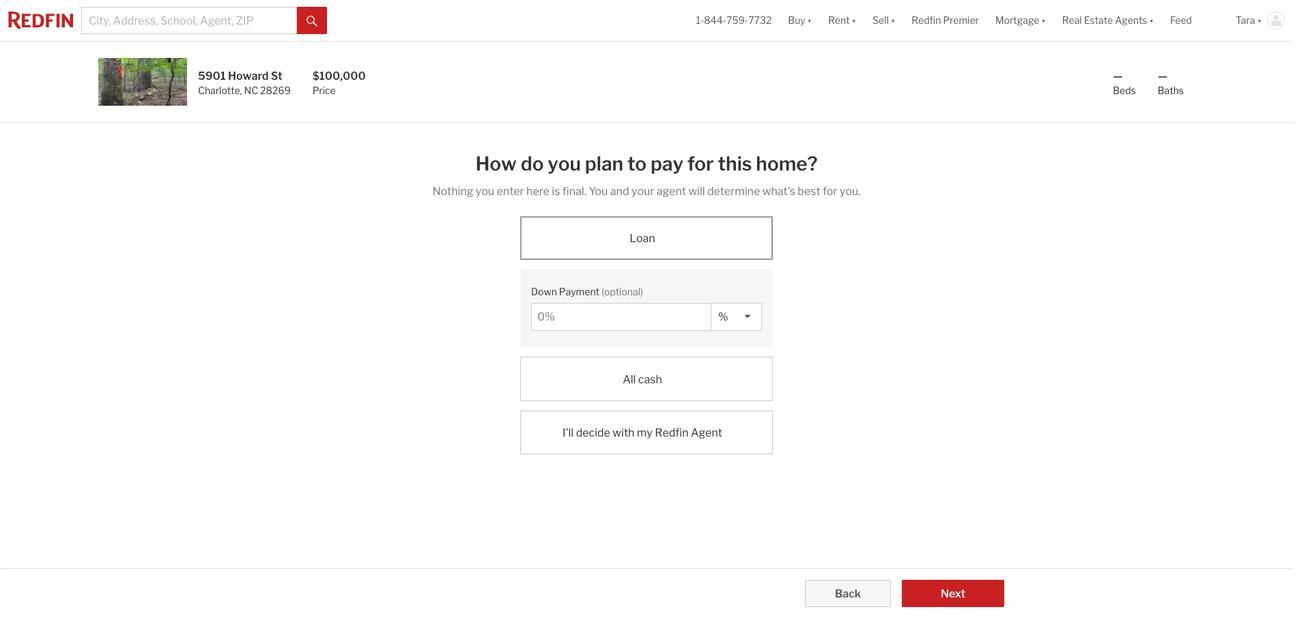 Task type: describe. For each thing, give the bounding box(es) containing it.
rent ▾ button
[[821, 0, 865, 41]]

next
[[941, 588, 966, 601]]

down payment (optional)
[[532, 286, 644, 298]]

do
[[521, 152, 544, 176]]

▾ for buy ▾
[[808, 15, 812, 26]]

with
[[613, 427, 635, 440]]

▾ for sell ▾
[[891, 15, 896, 26]]

will
[[689, 185, 705, 198]]

▾ for tara ▾
[[1258, 15, 1263, 26]]

final.
[[563, 185, 587, 198]]

real estate agents ▾
[[1063, 15, 1155, 26]]

1-
[[696, 15, 705, 26]]

rent ▾
[[829, 15, 857, 26]]

down
[[532, 286, 557, 298]]

feed button
[[1163, 0, 1228, 41]]

real
[[1063, 15, 1083, 26]]

enter
[[497, 185, 524, 198]]

and
[[611, 185, 630, 198]]

you
[[589, 185, 608, 198]]

st
[[271, 70, 283, 83]]

pay
[[651, 152, 684, 176]]

1 vertical spatial for
[[823, 185, 838, 198]]

(optional)
[[602, 286, 644, 298]]

here
[[527, 185, 550, 198]]

buy ▾
[[789, 15, 812, 26]]

decide
[[576, 427, 611, 440]]

this
[[718, 152, 753, 176]]

— for — baths
[[1159, 70, 1168, 83]]

buy ▾ button
[[789, 0, 812, 41]]

sell ▾ button
[[865, 0, 904, 41]]

best
[[798, 185, 821, 198]]

nothing you enter here is final. you and your agent will determine what's best for you.
[[433, 185, 861, 198]]

— beds
[[1114, 70, 1137, 96]]

mortgage ▾ button
[[996, 0, 1047, 41]]

home?
[[757, 152, 818, 176]]

you.
[[840, 185, 861, 198]]

premier
[[944, 15, 980, 26]]

5901 howard st charlotte , nc 28269
[[198, 70, 291, 96]]

mortgage
[[996, 15, 1040, 26]]

— for — beds
[[1114, 70, 1124, 83]]

redfin premier button
[[904, 0, 988, 41]]

how
[[476, 152, 517, 176]]

759-
[[727, 15, 749, 26]]

your
[[632, 185, 655, 198]]

what's
[[763, 185, 796, 198]]

0 horizontal spatial redfin
[[655, 427, 689, 440]]

baths
[[1159, 85, 1185, 96]]

buy ▾ button
[[780, 0, 821, 41]]

844-
[[705, 15, 727, 26]]

howard
[[228, 70, 269, 83]]

,
[[240, 85, 242, 96]]

is
[[552, 185, 560, 198]]

i'll decide with my redfin agent
[[563, 427, 723, 440]]

tara ▾
[[1237, 15, 1263, 26]]

real estate agents ▾ link
[[1063, 0, 1155, 41]]

back
[[836, 588, 862, 601]]

next button
[[902, 581, 1005, 608]]

cash
[[639, 373, 663, 386]]



Task type: locate. For each thing, give the bounding box(es) containing it.
0 vertical spatial you
[[548, 152, 581, 176]]

%
[[719, 311, 729, 324]]

1-844-759-7732
[[696, 15, 772, 26]]

2 ▾ from the left
[[852, 15, 857, 26]]

1 vertical spatial redfin
[[655, 427, 689, 440]]

▾
[[808, 15, 812, 26], [852, 15, 857, 26], [891, 15, 896, 26], [1042, 15, 1047, 26], [1150, 15, 1155, 26], [1258, 15, 1263, 26]]

determine
[[708, 185, 761, 198]]

▾ for rent ▾
[[852, 15, 857, 26]]

you up is
[[548, 152, 581, 176]]

how do you plan to pay for this home?
[[476, 152, 818, 176]]

rent ▾ button
[[829, 0, 857, 41]]

for up will
[[688, 152, 714, 176]]

▾ right agents
[[1150, 15, 1155, 26]]

for
[[688, 152, 714, 176], [823, 185, 838, 198]]

0 vertical spatial redfin
[[912, 15, 942, 26]]

5 ▾ from the left
[[1150, 15, 1155, 26]]

agent
[[657, 185, 687, 198]]

—
[[1114, 70, 1124, 83], [1159, 70, 1168, 83]]

▾ right buy
[[808, 15, 812, 26]]

1 horizontal spatial redfin
[[912, 15, 942, 26]]

loan
[[630, 232, 656, 245]]

buy
[[789, 15, 806, 26]]

submit search image
[[307, 16, 318, 26]]

nothing
[[433, 185, 474, 198]]

▾ for mortgage ▾
[[1042, 15, 1047, 26]]

you left enter
[[476, 185, 495, 198]]

0 vertical spatial for
[[688, 152, 714, 176]]

0 horizontal spatial you
[[476, 185, 495, 198]]

▾ right the rent
[[852, 15, 857, 26]]

▾ inside mortgage ▾ dropdown button
[[1042, 15, 1047, 26]]

i'll
[[563, 427, 574, 440]]

▾ inside buy ▾ dropdown button
[[808, 15, 812, 26]]

sell
[[873, 15, 889, 26]]

charlotte
[[198, 85, 240, 96]]

— inside — beds
[[1114, 70, 1124, 83]]

redfin
[[912, 15, 942, 26], [655, 427, 689, 440]]

estate
[[1085, 15, 1114, 26]]

1 ▾ from the left
[[808, 15, 812, 26]]

how do you plan to pay for this home?. required field. element
[[433, 145, 861, 178]]

— up baths
[[1159, 70, 1168, 83]]

rent
[[829, 15, 850, 26]]

28269
[[260, 85, 291, 96]]

all
[[623, 373, 636, 386]]

you
[[548, 152, 581, 176], [476, 185, 495, 198]]

▾ right tara
[[1258, 15, 1263, 26]]

7732
[[749, 15, 772, 26]]

redfin right my in the bottom of the page
[[655, 427, 689, 440]]

3 ▾ from the left
[[891, 15, 896, 26]]

2 — from the left
[[1159, 70, 1168, 83]]

beds
[[1114, 85, 1137, 96]]

sell ▾
[[873, 15, 896, 26]]

— baths
[[1159, 70, 1185, 96]]

nc
[[244, 85, 258, 96]]

real estate agents ▾ button
[[1055, 0, 1163, 41]]

0 horizontal spatial —
[[1114, 70, 1124, 83]]

▾ right "mortgage"
[[1042, 15, 1047, 26]]

plan
[[585, 152, 624, 176]]

mortgage ▾ button
[[988, 0, 1055, 41]]

— up beds
[[1114, 70, 1124, 83]]

agent
[[691, 427, 723, 440]]

5901
[[198, 70, 226, 83]]

4 ▾ from the left
[[1042, 15, 1047, 26]]

payment
[[559, 286, 600, 298]]

1-844-759-7732 link
[[696, 15, 772, 26]]

▾ inside sell ▾ dropdown button
[[891, 15, 896, 26]]

▾ right sell
[[891, 15, 896, 26]]

▾ inside rent ▾ dropdown button
[[852, 15, 857, 26]]

1 — from the left
[[1114, 70, 1124, 83]]

$100,000 price
[[313, 70, 366, 96]]

City, Address, School, Agent, ZIP search field
[[81, 7, 297, 34]]

0 horizontal spatial for
[[688, 152, 714, 176]]

— inside — baths
[[1159, 70, 1168, 83]]

redfin inside redfin premier button
[[912, 15, 942, 26]]

6 ▾ from the left
[[1258, 15, 1263, 26]]

price
[[313, 85, 336, 96]]

0% text field
[[538, 311, 706, 324]]

1 vertical spatial you
[[476, 185, 495, 198]]

mortgage ▾
[[996, 15, 1047, 26]]

all cash
[[623, 373, 663, 386]]

tara
[[1237, 15, 1256, 26]]

agents
[[1116, 15, 1148, 26]]

my
[[637, 427, 653, 440]]

back button
[[806, 581, 892, 608]]

redfin left premier
[[912, 15, 942, 26]]

redfin premier
[[912, 15, 980, 26]]

1 horizontal spatial —
[[1159, 70, 1168, 83]]

sell ▾ button
[[873, 0, 896, 41]]

▾ inside real estate agents ▾ link
[[1150, 15, 1155, 26]]

1 horizontal spatial you
[[548, 152, 581, 176]]

feed
[[1171, 15, 1193, 26]]

for left you.
[[823, 185, 838, 198]]

to
[[628, 152, 647, 176]]

$100,000
[[313, 70, 366, 83]]

1 horizontal spatial for
[[823, 185, 838, 198]]



Task type: vqa. For each thing, say whether or not it's contained in the screenshot.
the %
yes



